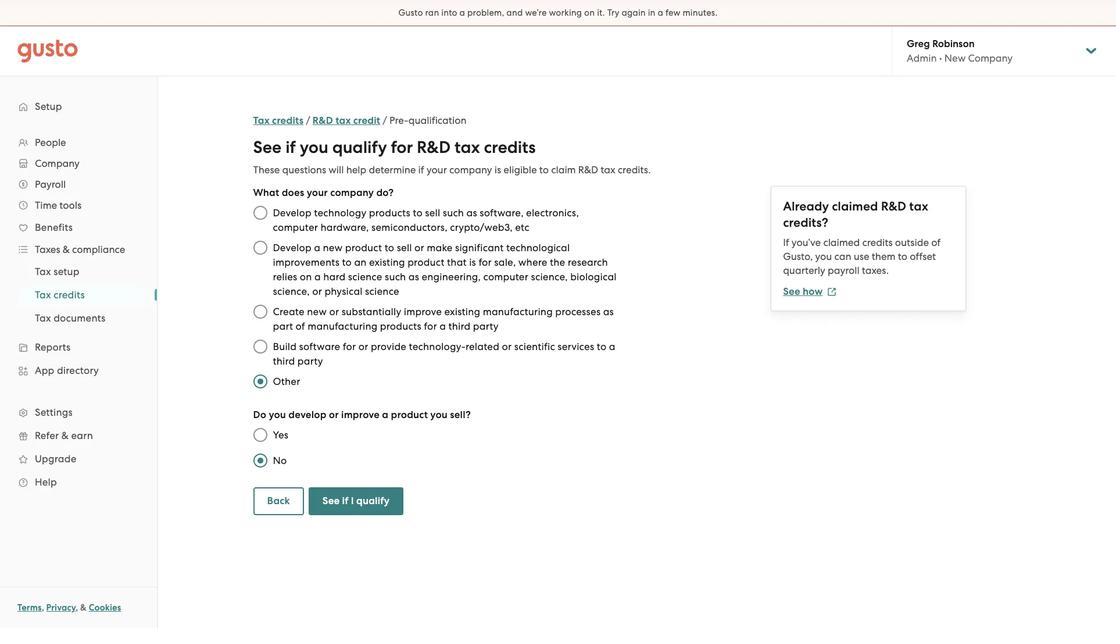 Task type: vqa. For each thing, say whether or not it's contained in the screenshot.
the top "third"
yes



Task type: describe. For each thing, give the bounding box(es) containing it.
r&d right claim
[[579, 164, 599, 176]]

0 horizontal spatial company
[[331, 187, 374, 199]]

r&d down qualification at the top
[[417, 137, 451, 158]]

people
[[35, 137, 66, 148]]

such inside develop a new product to sell or make significant technological improvements to an existing product that is for sale, where the research relies on a hard science such as engineering, computer science, biological science, or physical science
[[385, 271, 406, 283]]

Develop technology products to sell such as software, electronics, computer hardware, semiconductors, crypto/web3, etc radio
[[247, 200, 273, 226]]

0 vertical spatial tax credits link
[[253, 115, 304, 127]]

already claimed r&d tax credits?
[[784, 199, 929, 230]]

few
[[666, 8, 681, 18]]

use
[[854, 251, 870, 262]]

as inside create new or substantially improve existing manufacturing processes as part of manufacturing products for a third party
[[604, 306, 614, 318]]

time tools button
[[12, 195, 145, 216]]

& for earn
[[62, 430, 69, 441]]

0 vertical spatial is
[[495, 164, 501, 176]]

as inside develop technology products to sell such as software, electronics, computer hardware, semiconductors, crypto/web3, etc
[[467, 207, 477, 219]]

terms , privacy , & cookies
[[17, 603, 121, 613]]

technology
[[314, 207, 367, 219]]

settings link
[[12, 402, 145, 423]]

build
[[273, 341, 297, 352]]

•
[[940, 52, 943, 64]]

determine
[[369, 164, 416, 176]]

other
[[273, 376, 300, 387]]

we're
[[525, 8, 547, 18]]

hard
[[324, 271, 346, 283]]

in
[[648, 8, 656, 18]]

gusto
[[399, 8, 423, 18]]

reports
[[35, 341, 71, 353]]

credits inside list
[[54, 289, 85, 301]]

admin
[[907, 52, 937, 64]]

tools
[[59, 200, 82, 211]]

gusto navigation element
[[0, 76, 157, 512]]

tax for tax credits
[[35, 289, 51, 301]]

party inside create new or substantially improve existing manufacturing processes as part of manufacturing products for a third party
[[473, 320, 499, 332]]

Develop a new product to sell or make significant technological improvements to an existing product that is for sale, where the research relies on a hard science such as engineering, computer science, biological science, or physical science radio
[[247, 235, 273, 261]]

2 vertical spatial product
[[391, 409, 428, 421]]

minutes.
[[683, 8, 718, 18]]

existing inside develop a new product to sell or make significant technological improvements to an existing product that is for sale, where the research relies on a hard science such as engineering, computer science, biological science, or physical science
[[369, 257, 405, 268]]

what
[[253, 187, 279, 199]]

earn
[[71, 430, 93, 441]]

to left an
[[342, 257, 352, 268]]

see if you qualify for r&d tax credits
[[253, 137, 536, 158]]

improve for or
[[341, 409, 380, 421]]

computer inside develop a new product to sell or make significant technological improvements to an existing product that is for sale, where the research relies on a hard science such as engineering, computer science, biological science, or physical science
[[484, 271, 529, 283]]

for inside create new or substantially improve existing manufacturing processes as part of manufacturing products for a third party
[[424, 320, 437, 332]]

to left claim
[[540, 164, 549, 176]]

credits.
[[618, 164, 651, 176]]

you right do
[[269, 409, 286, 421]]

sell inside develop a new product to sell or make significant technological improvements to an existing product that is for sale, where the research relies on a hard science such as engineering, computer science, biological science, or physical science
[[397, 242, 412, 254]]

develop
[[289, 409, 327, 421]]

how
[[803, 286, 823, 298]]

scientific
[[515, 341, 555, 352]]

qualification
[[409, 115, 467, 126]]

you've
[[792, 237, 821, 248]]

if for see if you qualify for r&d tax credits
[[286, 137, 296, 158]]

setup link
[[12, 96, 145, 117]]

if you've claimed credits outside of gusto, you can use them to offset quarterly payroll taxes.
[[784, 237, 941, 276]]

No radio
[[247, 448, 273, 473]]

company inside dropdown button
[[35, 158, 80, 169]]

or inside create new or substantially improve existing manufacturing processes as part of manufacturing products for a third party
[[330, 306, 339, 318]]

1 , from the left
[[42, 603, 44, 613]]

settings
[[35, 407, 73, 418]]

1 horizontal spatial your
[[427, 164, 447, 176]]

questions
[[282, 164, 326, 176]]

tax left credits.
[[601, 164, 616, 176]]

tax credits / r&d tax credit / pre-qualification
[[253, 115, 467, 127]]

services
[[558, 341, 595, 352]]

for inside develop a new product to sell or make significant technological improvements to an existing product that is for sale, where the research relies on a hard science such as engineering, computer science, biological science, or physical science
[[479, 257, 492, 268]]

can
[[835, 251, 852, 262]]

help link
[[12, 472, 145, 493]]

etc
[[516, 222, 530, 233]]

payroll button
[[12, 174, 145, 195]]

again
[[622, 8, 646, 18]]

to inside if you've claimed credits outside of gusto, you can use them to offset quarterly payroll taxes.
[[899, 251, 908, 262]]

privacy
[[46, 603, 76, 613]]

semiconductors,
[[372, 222, 448, 233]]

terms
[[17, 603, 42, 613]]

compliance
[[72, 244, 125, 255]]

see for see if i qualify
[[323, 495, 340, 507]]

yes
[[273, 429, 289, 441]]

tax setup
[[35, 266, 80, 277]]

1 vertical spatial product
[[408, 257, 445, 268]]

or right the 'related'
[[502, 341, 512, 352]]

1 vertical spatial science
[[365, 286, 400, 297]]

do?
[[377, 187, 394, 199]]

such inside develop technology products to sell such as software, electronics, computer hardware, semiconductors, crypto/web3, etc
[[443, 207, 464, 219]]

sell?
[[450, 409, 471, 421]]

refer & earn link
[[12, 425, 145, 446]]

Build software for or provide technology-related or scientific services to a third party radio
[[247, 334, 273, 359]]

cookies
[[89, 603, 121, 613]]

to inside 'build software for or provide technology-related or scientific services to a third party'
[[597, 341, 607, 352]]

taxes & compliance
[[35, 244, 125, 255]]

build software for or provide technology-related or scientific services to a third party
[[273, 341, 616, 367]]

offset
[[910, 251, 936, 262]]

does
[[282, 187, 304, 199]]

2 vertical spatial &
[[80, 603, 87, 613]]

0 horizontal spatial manufacturing
[[308, 320, 378, 332]]

new inside create new or substantially improve existing manufacturing processes as part of manufacturing products for a third party
[[307, 306, 327, 318]]

tax documents
[[35, 312, 106, 324]]

claimed inside if you've claimed credits outside of gusto, you can use them to offset quarterly payroll taxes.
[[824, 237, 860, 248]]

these questions will help determine if your company is eligible to claim r&d tax credits.
[[253, 164, 651, 176]]

list containing tax setup
[[0, 260, 157, 330]]

new
[[945, 52, 966, 64]]

do you develop or improve a product you sell?
[[253, 409, 471, 421]]

the
[[550, 257, 566, 268]]

credit
[[354, 115, 381, 127]]

greg robinson admin • new company
[[907, 38, 1013, 64]]

physical
[[325, 286, 363, 297]]

documents
[[54, 312, 106, 324]]

0 vertical spatial science,
[[531, 271, 568, 283]]

time
[[35, 200, 57, 211]]

credits?
[[784, 215, 829, 230]]

engineering,
[[422, 271, 481, 283]]

already
[[784, 199, 830, 214]]

i
[[351, 495, 354, 507]]

do
[[253, 409, 266, 421]]

improvements
[[273, 257, 340, 268]]

products inside develop technology products to sell such as software, electronics, computer hardware, semiconductors, crypto/web3, etc
[[369, 207, 411, 219]]

software,
[[480, 207, 524, 219]]

cookies button
[[89, 601, 121, 615]]

2 , from the left
[[76, 603, 78, 613]]

provide
[[371, 341, 407, 352]]

gusto ran into a problem, and we're working on it. try again in a few minutes.
[[399, 8, 718, 18]]

greg
[[907, 38, 931, 50]]

r&d left credit
[[313, 115, 333, 127]]

for up determine
[[391, 137, 413, 158]]

tax for tax setup
[[35, 266, 51, 277]]



Task type: locate. For each thing, give the bounding box(es) containing it.
0 horizontal spatial improve
[[341, 409, 380, 421]]

1 vertical spatial tax credits link
[[21, 284, 145, 305]]

improve for substantially
[[404, 306, 442, 318]]

0 horizontal spatial if
[[286, 137, 296, 158]]

or down physical
[[330, 306, 339, 318]]

upgrade link
[[12, 448, 145, 469]]

existing
[[369, 257, 405, 268], [445, 306, 481, 318]]

third inside create new or substantially improve existing manufacturing processes as part of manufacturing products for a third party
[[449, 320, 471, 332]]

for inside 'build software for or provide technology-related or scientific services to a third party'
[[343, 341, 356, 352]]

0 vertical spatial third
[[449, 320, 471, 332]]

tax
[[253, 115, 270, 127], [35, 266, 51, 277], [35, 289, 51, 301], [35, 312, 51, 324]]

0 vertical spatial such
[[443, 207, 464, 219]]

processes
[[556, 306, 601, 318]]

2 horizontal spatial as
[[604, 306, 614, 318]]

time tools
[[35, 200, 82, 211]]

third inside 'build software for or provide technology-related or scientific services to a third party'
[[273, 355, 295, 367]]

1 horizontal spatial ,
[[76, 603, 78, 613]]

science
[[348, 271, 383, 283], [365, 286, 400, 297]]

1 vertical spatial sell
[[397, 242, 412, 254]]

or left physical
[[312, 286, 322, 297]]

qualify up help
[[333, 137, 387, 158]]

refer & earn
[[35, 430, 93, 441]]

1 horizontal spatial see
[[323, 495, 340, 507]]

2 list from the top
[[0, 260, 157, 330]]

develop down does
[[273, 207, 312, 219]]

tax inside already claimed r&d tax credits?
[[910, 199, 929, 214]]

1 vertical spatial of
[[296, 320, 305, 332]]

for down significant
[[479, 257, 492, 268]]

manufacturing
[[483, 306, 553, 318], [308, 320, 378, 332]]

to right services
[[597, 341, 607, 352]]

0 vertical spatial new
[[323, 242, 343, 254]]

such up "crypto/web3,"
[[443, 207, 464, 219]]

1 vertical spatial if
[[419, 164, 424, 176]]

0 horizontal spatial sell
[[397, 242, 412, 254]]

where
[[519, 257, 548, 268]]

list
[[0, 132, 157, 494], [0, 260, 157, 330]]

qualify right i
[[357, 495, 390, 507]]

1 horizontal spatial sell
[[425, 207, 441, 219]]

0 horizontal spatial party
[[298, 355, 323, 367]]

1 vertical spatial qualify
[[357, 495, 390, 507]]

0 vertical spatial computer
[[273, 222, 318, 233]]

party up the 'related'
[[473, 320, 499, 332]]

company left eligible
[[450, 164, 492, 176]]

computer down does
[[273, 222, 318, 233]]

0 vertical spatial claimed
[[833, 199, 879, 214]]

party inside 'build software for or provide technology-related or scientific services to a third party'
[[298, 355, 323, 367]]

claimed up can at the top right of the page
[[824, 237, 860, 248]]

0 horizontal spatial science,
[[273, 286, 310, 297]]

qualify for you
[[333, 137, 387, 158]]

biological
[[571, 271, 617, 283]]

0 vertical spatial see
[[253, 137, 282, 158]]

0 horizontal spatial see
[[253, 137, 282, 158]]

1 horizontal spatial improve
[[404, 306, 442, 318]]

as
[[467, 207, 477, 219], [409, 271, 419, 283], [604, 306, 614, 318]]

0 vertical spatial on
[[585, 8, 595, 18]]

0 vertical spatial products
[[369, 207, 411, 219]]

if left i
[[342, 495, 349, 507]]

, left cookies
[[76, 603, 78, 613]]

tax up these
[[253, 115, 270, 127]]

tax down the tax setup
[[35, 289, 51, 301]]

1 horizontal spatial science,
[[531, 271, 568, 283]]

credits up the them
[[863, 237, 893, 248]]

of inside if you've claimed credits outside of gusto, you can use them to offset quarterly payroll taxes.
[[932, 237, 941, 248]]

is inside develop a new product to sell or make significant technological improvements to an existing product that is for sale, where the research relies on a hard science such as engineering, computer science, biological science, or physical science
[[470, 257, 476, 268]]

privacy link
[[46, 603, 76, 613]]

to down outside
[[899, 251, 908, 262]]

see left how
[[784, 286, 801, 298]]

company down people
[[35, 158, 80, 169]]

reports link
[[12, 337, 145, 358]]

products down do?
[[369, 207, 411, 219]]

1 horizontal spatial third
[[449, 320, 471, 332]]

pre-
[[390, 115, 409, 126]]

for up technology- on the bottom of page
[[424, 320, 437, 332]]

you up questions on the left of page
[[300, 137, 329, 158]]

0 horizontal spatial ,
[[42, 603, 44, 613]]

such
[[443, 207, 464, 219], [385, 271, 406, 283]]

1 vertical spatial company
[[331, 187, 374, 199]]

if up questions on the left of page
[[286, 137, 296, 158]]

your right does
[[307, 187, 328, 199]]

r&d inside already claimed r&d tax credits?
[[882, 199, 907, 214]]

such up substantially
[[385, 271, 406, 283]]

2 / from the left
[[383, 115, 387, 126]]

on down improvements
[[300, 271, 312, 283]]

robinson
[[933, 38, 975, 50]]

1 vertical spatial &
[[62, 430, 69, 441]]

0 horizontal spatial such
[[385, 271, 406, 283]]

or left "make"
[[415, 242, 425, 254]]

claimed
[[833, 199, 879, 214], [824, 237, 860, 248]]

science, down the
[[531, 271, 568, 283]]

2 develop from the top
[[273, 242, 312, 254]]

0 vertical spatial qualify
[[333, 137, 387, 158]]

qualify
[[333, 137, 387, 158], [357, 495, 390, 507]]

0 vertical spatial develop
[[273, 207, 312, 219]]

claim
[[552, 164, 576, 176]]

hardware,
[[321, 222, 369, 233]]

Yes radio
[[247, 422, 273, 448]]

new right 'create'
[[307, 306, 327, 318]]

0 horizontal spatial tax credits link
[[21, 284, 145, 305]]

r&d up outside
[[882, 199, 907, 214]]

back button
[[253, 487, 304, 515]]

refer
[[35, 430, 59, 441]]

see how
[[784, 286, 823, 298]]

manufacturing up scientific
[[483, 306, 553, 318]]

1 vertical spatial as
[[409, 271, 419, 283]]

company button
[[12, 153, 145, 174]]

1 vertical spatial science,
[[273, 286, 310, 297]]

develop inside develop technology products to sell such as software, electronics, computer hardware, semiconductors, crypto/web3, etc
[[273, 207, 312, 219]]

Create new or substantially improve existing manufacturing processes as part of manufacturing products for a third party radio
[[247, 299, 273, 325]]

them
[[872, 251, 896, 262]]

as right "processes"
[[604, 306, 614, 318]]

develop for develop technology products to sell such as software, electronics, computer hardware, semiconductors, crypto/web3, etc
[[273, 207, 312, 219]]

crypto/web3,
[[450, 222, 513, 233]]

electronics,
[[526, 207, 579, 219]]

1 vertical spatial manufacturing
[[308, 320, 378, 332]]

working
[[549, 8, 582, 18]]

of right the part
[[296, 320, 305, 332]]

company inside greg robinson admin • new company
[[969, 52, 1013, 64]]

new inside develop a new product to sell or make significant technological improvements to an existing product that is for sale, where the research relies on a hard science such as engineering, computer science, biological science, or physical science
[[323, 242, 343, 254]]

develop for develop a new product to sell or make significant technological improvements to an existing product that is for sale, where the research relies on a hard science such as engineering, computer science, biological science, or physical science
[[273, 242, 312, 254]]

no
[[273, 455, 287, 466]]

0 vertical spatial manufacturing
[[483, 306, 553, 318]]

computer down "sale,"
[[484, 271, 529, 283]]

1 horizontal spatial company
[[450, 164, 492, 176]]

payroll
[[828, 265, 860, 276]]

sell inside develop technology products to sell such as software, electronics, computer hardware, semiconductors, crypto/web3, etc
[[425, 207, 441, 219]]

1 horizontal spatial company
[[969, 52, 1013, 64]]

r&d tax credit link
[[313, 115, 381, 127]]

existing down engineering,
[[445, 306, 481, 318]]

2 vertical spatial if
[[342, 495, 349, 507]]

0 horizontal spatial of
[[296, 320, 305, 332]]

/ left "r&d tax credit" link
[[306, 115, 311, 126]]

1 horizontal spatial such
[[443, 207, 464, 219]]

0 vertical spatial company
[[969, 52, 1013, 64]]

credits up the tax documents
[[54, 289, 85, 301]]

taxes.
[[863, 265, 889, 276]]

is
[[495, 164, 501, 176], [470, 257, 476, 268]]

1 horizontal spatial is
[[495, 164, 501, 176]]

computer inside develop technology products to sell such as software, electronics, computer hardware, semiconductors, crypto/web3, etc
[[273, 222, 318, 233]]

see for see how
[[784, 286, 801, 298]]

see inside button
[[323, 495, 340, 507]]

as left engineering,
[[409, 271, 419, 283]]

existing right an
[[369, 257, 405, 268]]

payroll
[[35, 179, 66, 190]]

ran
[[425, 8, 439, 18]]

see how link
[[784, 286, 837, 298]]

is right that
[[470, 257, 476, 268]]

Other radio
[[247, 369, 273, 394]]

see for see if you qualify for r&d tax credits
[[253, 137, 282, 158]]

0 vertical spatial as
[[467, 207, 477, 219]]

existing inside create new or substantially improve existing manufacturing processes as part of manufacturing products for a third party
[[445, 306, 481, 318]]

0 vertical spatial company
[[450, 164, 492, 176]]

as inside develop a new product to sell or make significant technological improvements to an existing product that is for sale, where the research relies on a hard science such as engineering, computer science, biological science, or physical science
[[409, 271, 419, 283]]

to down semiconductors,
[[385, 242, 395, 254]]

0 horizontal spatial existing
[[369, 257, 405, 268]]

third up technology- on the bottom of page
[[449, 320, 471, 332]]

you inside if you've claimed credits outside of gusto, you can use them to offset quarterly payroll taxes.
[[816, 251, 832, 262]]

manufacturing up software
[[308, 320, 378, 332]]

list containing people
[[0, 132, 157, 494]]

& left earn
[[62, 430, 69, 441]]

&
[[63, 244, 70, 255], [62, 430, 69, 441], [80, 603, 87, 613]]

of up offset at the right top of page
[[932, 237, 941, 248]]

as up "crypto/web3,"
[[467, 207, 477, 219]]

or right develop
[[329, 409, 339, 421]]

tax setup link
[[21, 261, 145, 282]]

1 list from the top
[[0, 132, 157, 494]]

0 vertical spatial &
[[63, 244, 70, 255]]

see left i
[[323, 495, 340, 507]]

company up "technology"
[[331, 187, 374, 199]]

1 vertical spatial party
[[298, 355, 323, 367]]

1 vertical spatial existing
[[445, 306, 481, 318]]

tax up outside
[[910, 199, 929, 214]]

a inside create new or substantially improve existing manufacturing processes as part of manufacturing products for a third party
[[440, 320, 446, 332]]

qualify inside the 'see if i qualify' button
[[357, 495, 390, 507]]

see
[[253, 137, 282, 158], [784, 286, 801, 298], [323, 495, 340, 507]]

science, down relies
[[273, 286, 310, 297]]

home image
[[17, 39, 78, 63]]

, left privacy link
[[42, 603, 44, 613]]

0 vertical spatial party
[[473, 320, 499, 332]]

part
[[273, 320, 293, 332]]

/ left pre- at the top of the page
[[383, 115, 387, 126]]

2 horizontal spatial see
[[784, 286, 801, 298]]

0 vertical spatial if
[[286, 137, 296, 158]]

product left sell?
[[391, 409, 428, 421]]

1 horizontal spatial /
[[383, 115, 387, 126]]

new down hardware,
[[323, 242, 343, 254]]

0 vertical spatial of
[[932, 237, 941, 248]]

tax documents link
[[21, 308, 145, 329]]

is left eligible
[[495, 164, 501, 176]]

2 vertical spatial see
[[323, 495, 340, 507]]

a
[[460, 8, 465, 18], [658, 8, 664, 18], [314, 242, 321, 254], [315, 271, 321, 283], [440, 320, 446, 332], [609, 341, 616, 352], [382, 409, 389, 421]]

a inside 'build software for or provide technology-related or scientific services to a third party'
[[609, 341, 616, 352]]

0 horizontal spatial is
[[470, 257, 476, 268]]

2 vertical spatial as
[[604, 306, 614, 318]]

1 horizontal spatial manufacturing
[[483, 306, 553, 318]]

1 vertical spatial develop
[[273, 242, 312, 254]]

your right determine
[[427, 164, 447, 176]]

0 horizontal spatial on
[[300, 271, 312, 283]]

create new or substantially improve existing manufacturing processes as part of manufacturing products for a third party
[[273, 306, 614, 332]]

develop a new product to sell or make significant technological improvements to an existing product that is for sale, where the research relies on a hard science such as engineering, computer science, biological science, or physical science
[[273, 242, 617, 297]]

new
[[323, 242, 343, 254], [307, 306, 327, 318]]

1 vertical spatial third
[[273, 355, 295, 367]]

products inside create new or substantially improve existing manufacturing processes as part of manufacturing products for a third party
[[380, 320, 422, 332]]

outside
[[896, 237, 930, 248]]

if inside button
[[342, 495, 349, 507]]

see if i qualify button
[[309, 487, 404, 515]]

setup
[[54, 266, 80, 277]]

tax down taxes
[[35, 266, 51, 277]]

claimed inside already claimed r&d tax credits?
[[833, 199, 879, 214]]

credits up questions on the left of page
[[272, 115, 304, 127]]

1 vertical spatial claimed
[[824, 237, 860, 248]]

taxes & compliance button
[[12, 239, 145, 260]]

tax credits
[[35, 289, 85, 301]]

improve up technology- on the bottom of page
[[404, 306, 442, 318]]

science up substantially
[[365, 286, 400, 297]]

tax up the these questions will help determine if your company is eligible to claim r&d tax credits.
[[455, 137, 480, 158]]

products up provide
[[380, 320, 422, 332]]

related
[[466, 341, 500, 352]]

1 / from the left
[[306, 115, 311, 126]]

these
[[253, 164, 280, 176]]

benefits
[[35, 222, 73, 233]]

benefits link
[[12, 217, 145, 238]]

0 vertical spatial improve
[[404, 306, 442, 318]]

0 vertical spatial your
[[427, 164, 447, 176]]

0 vertical spatial sell
[[425, 207, 441, 219]]

1 vertical spatial see
[[784, 286, 801, 298]]

you left sell?
[[431, 409, 448, 421]]

1 develop from the top
[[273, 207, 312, 219]]

sell down semiconductors,
[[397, 242, 412, 254]]

0 horizontal spatial computer
[[273, 222, 318, 233]]

product up an
[[345, 242, 382, 254]]

see up these
[[253, 137, 282, 158]]

technology-
[[409, 341, 466, 352]]

improve right develop
[[341, 409, 380, 421]]

0 horizontal spatial your
[[307, 187, 328, 199]]

sell up semiconductors,
[[425, 207, 441, 219]]

credits inside if you've claimed credits outside of gusto, you can use them to offset quarterly payroll taxes.
[[863, 237, 893, 248]]

qualify for i
[[357, 495, 390, 507]]

into
[[442, 8, 458, 18]]

app
[[35, 365, 54, 376]]

tax down tax credits
[[35, 312, 51, 324]]

science down an
[[348, 271, 383, 283]]

tax credits link up these
[[253, 115, 304, 127]]

r&d
[[313, 115, 333, 127], [417, 137, 451, 158], [579, 164, 599, 176], [882, 199, 907, 214]]

& inside dropdown button
[[63, 244, 70, 255]]

help
[[346, 164, 367, 176]]

upgrade
[[35, 453, 76, 465]]

claimed right already
[[833, 199, 879, 214]]

1 horizontal spatial on
[[585, 8, 595, 18]]

or
[[415, 242, 425, 254], [312, 286, 322, 297], [330, 306, 339, 318], [359, 341, 368, 352], [502, 341, 512, 352], [329, 409, 339, 421]]

1 vertical spatial company
[[35, 158, 80, 169]]

tax credits link up the tax documents link on the left of the page
[[21, 284, 145, 305]]

try
[[608, 8, 620, 18]]

develop inside develop a new product to sell or make significant technological improvements to an existing product that is for sale, where the research relies on a hard science such as engineering, computer science, biological science, or physical science
[[273, 242, 312, 254]]

to up semiconductors,
[[413, 207, 423, 219]]

1 vertical spatial such
[[385, 271, 406, 283]]

tax for tax documents
[[35, 312, 51, 324]]

0 horizontal spatial /
[[306, 115, 311, 126]]

1 horizontal spatial if
[[342, 495, 349, 507]]

1 horizontal spatial as
[[467, 207, 477, 219]]

1 horizontal spatial of
[[932, 237, 941, 248]]

improve inside create new or substantially improve existing manufacturing processes as part of manufacturing products for a third party
[[404, 306, 442, 318]]

of inside create new or substantially improve existing manufacturing processes as part of manufacturing products for a third party
[[296, 320, 305, 332]]

quarterly
[[784, 265, 826, 276]]

product down "make"
[[408, 257, 445, 268]]

help
[[35, 476, 57, 488]]

credits
[[272, 115, 304, 127], [484, 137, 536, 158], [863, 237, 893, 248], [54, 289, 85, 301]]

to
[[540, 164, 549, 176], [413, 207, 423, 219], [385, 242, 395, 254], [899, 251, 908, 262], [342, 257, 352, 268], [597, 341, 607, 352]]

on inside develop a new product to sell or make significant technological improvements to an existing product that is for sale, where the research relies on a hard science such as engineering, computer science, biological science, or physical science
[[300, 271, 312, 283]]

tax for tax credits / r&d tax credit / pre-qualification
[[253, 115, 270, 127]]

1 horizontal spatial computer
[[484, 271, 529, 283]]

1 vertical spatial computer
[[484, 271, 529, 283]]

1 vertical spatial your
[[307, 187, 328, 199]]

if right determine
[[419, 164, 424, 176]]

company right new
[[969, 52, 1013, 64]]

0 vertical spatial existing
[[369, 257, 405, 268]]

& for compliance
[[63, 244, 70, 255]]

third down the build
[[273, 355, 295, 367]]

people button
[[12, 132, 145, 153]]

you left can at the top right of the page
[[816, 251, 832, 262]]

1 vertical spatial is
[[470, 257, 476, 268]]

to inside develop technology products to sell such as software, electronics, computer hardware, semiconductors, crypto/web3, etc
[[413, 207, 423, 219]]

on left it.
[[585, 8, 595, 18]]

1 vertical spatial products
[[380, 320, 422, 332]]

an
[[354, 257, 367, 268]]

company
[[969, 52, 1013, 64], [35, 158, 80, 169]]

or left provide
[[359, 341, 368, 352]]

1 vertical spatial on
[[300, 271, 312, 283]]

2 horizontal spatial if
[[419, 164, 424, 176]]

if for see if i qualify
[[342, 495, 349, 507]]

0 vertical spatial science
[[348, 271, 383, 283]]

tax left credit
[[336, 115, 351, 127]]

party down software
[[298, 355, 323, 367]]

software
[[299, 341, 341, 352]]

for right software
[[343, 341, 356, 352]]

& right taxes
[[63, 244, 70, 255]]

sale,
[[495, 257, 516, 268]]

sell
[[425, 207, 441, 219], [397, 242, 412, 254]]

0 horizontal spatial third
[[273, 355, 295, 367]]

and
[[507, 8, 523, 18]]

/
[[306, 115, 311, 126], [383, 115, 387, 126]]

terms link
[[17, 603, 42, 613]]

develop up improvements
[[273, 242, 312, 254]]

1 vertical spatial new
[[307, 306, 327, 318]]

research
[[568, 257, 608, 268]]

& left cookies
[[80, 603, 87, 613]]

app directory link
[[12, 360, 145, 381]]

science,
[[531, 271, 568, 283], [273, 286, 310, 297]]

1 vertical spatial improve
[[341, 409, 380, 421]]

0 vertical spatial product
[[345, 242, 382, 254]]

0 horizontal spatial company
[[35, 158, 80, 169]]

1 horizontal spatial tax credits link
[[253, 115, 304, 127]]

credits up eligible
[[484, 137, 536, 158]]



